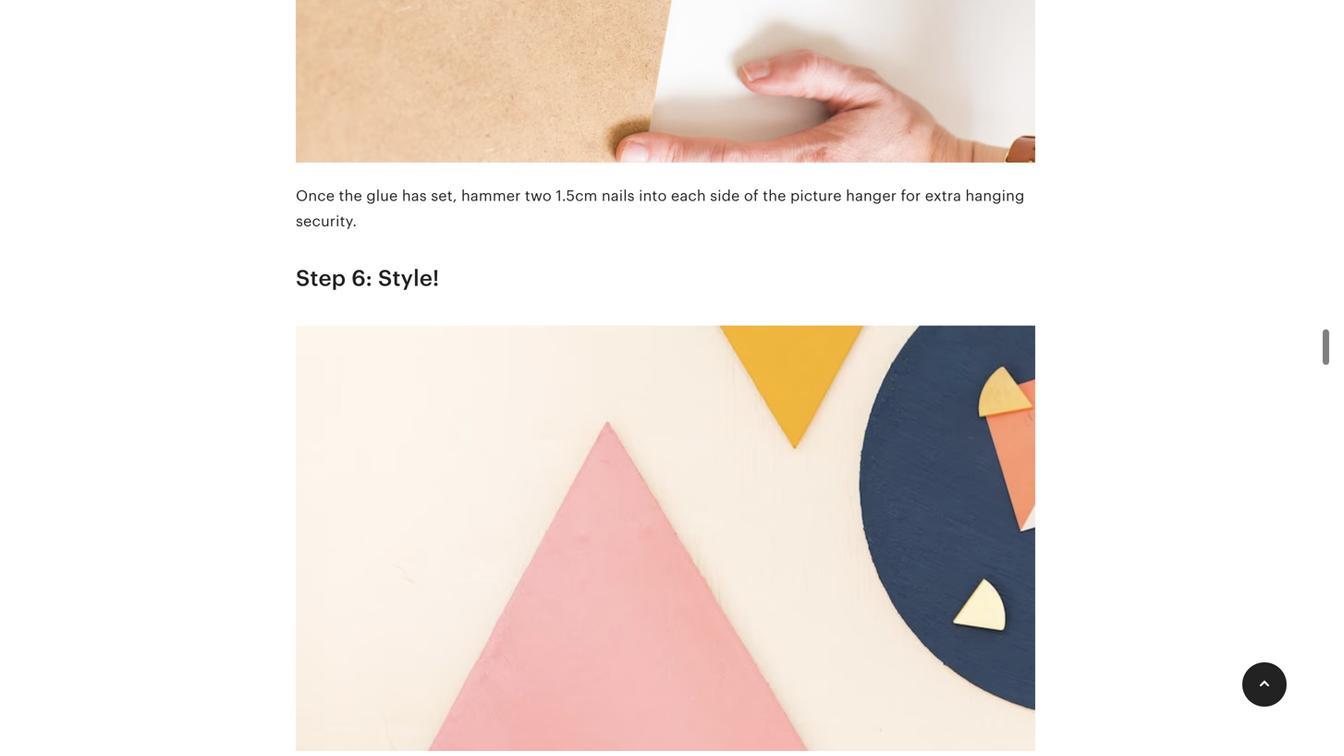 Task type: describe. For each thing, give the bounding box(es) containing it.
into
[[639, 188, 667, 204]]

style!
[[378, 266, 440, 291]]

1 the from the left
[[339, 188, 362, 204]]

has
[[402, 188, 427, 204]]

security.
[[296, 213, 357, 230]]

6:
[[351, 266, 373, 291]]

hammer
[[461, 188, 521, 204]]

extra
[[925, 188, 961, 204]]

2 the from the left
[[763, 188, 786, 204]]

for
[[901, 188, 921, 204]]

two
[[525, 188, 552, 204]]

step 6: style!
[[296, 266, 440, 291]]

glue
[[366, 188, 398, 204]]

side
[[710, 188, 740, 204]]

each
[[671, 188, 706, 204]]

once the glue has set, hammer two 1.5cm nails into each side of the picture hanger for extra hanging security.
[[296, 188, 1025, 230]]

1.5cm
[[556, 188, 598, 204]]



Task type: vqa. For each thing, say whether or not it's contained in the screenshot.
two
yes



Task type: locate. For each thing, give the bounding box(es) containing it.
the right of
[[763, 188, 786, 204]]

1 horizontal spatial the
[[763, 188, 786, 204]]

hanger
[[846, 188, 897, 204]]

the
[[339, 188, 362, 204], [763, 188, 786, 204]]

set,
[[431, 188, 457, 204]]

once
[[296, 188, 335, 204]]

step
[[296, 266, 346, 291]]

0 horizontal spatial the
[[339, 188, 362, 204]]

picture
[[790, 188, 842, 204]]

nails
[[602, 188, 635, 204]]

the left glue
[[339, 188, 362, 204]]

of
[[744, 188, 759, 204]]

hanging
[[966, 188, 1025, 204]]



